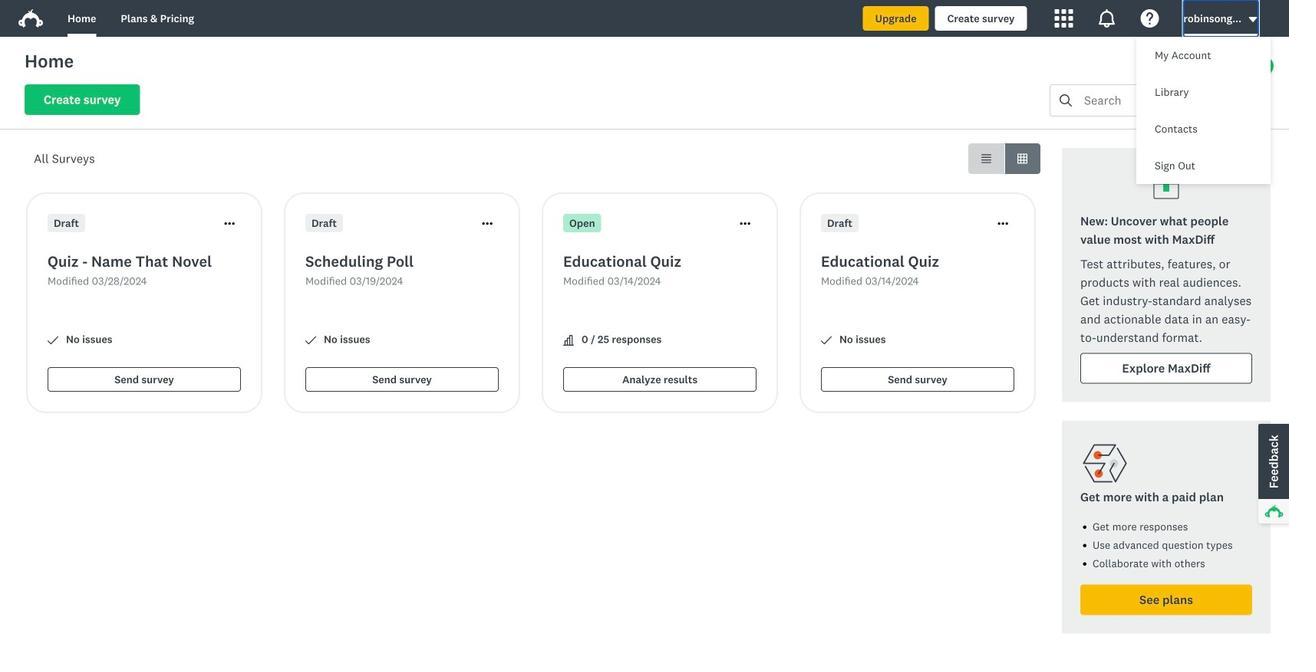 Task type: locate. For each thing, give the bounding box(es) containing it.
response count image
[[563, 335, 574, 346]]

no issues image
[[48, 335, 58, 346], [821, 335, 832, 346]]

response based pricing icon image
[[1080, 439, 1129, 488]]

max diff icon image
[[1148, 166, 1185, 203]]

products icon image
[[1055, 9, 1073, 28], [1055, 9, 1073, 28]]

group
[[968, 143, 1040, 174]]

1 brand logo image from the top
[[18, 6, 43, 31]]

dropdown arrow icon image
[[1248, 14, 1258, 25], [1249, 17, 1257, 22]]

notification center icon image
[[1098, 9, 1116, 28]]

Search text field
[[1072, 85, 1225, 116]]

0 horizontal spatial no issues image
[[48, 335, 58, 346]]

1 horizontal spatial no issues image
[[821, 335, 832, 346]]

search image
[[1060, 94, 1072, 107], [1060, 94, 1072, 107]]

brand logo image
[[18, 6, 43, 31], [18, 9, 43, 28]]



Task type: describe. For each thing, give the bounding box(es) containing it.
help icon image
[[1140, 9, 1159, 28]]

1 no issues image from the left
[[48, 335, 58, 346]]

2 brand logo image from the top
[[18, 9, 43, 28]]

no issues image
[[305, 335, 316, 346]]

response count image
[[563, 335, 574, 346]]

2 no issues image from the left
[[821, 335, 832, 346]]



Task type: vqa. For each thing, say whether or not it's contained in the screenshot.
3rd No issues IMAGE from right
yes



